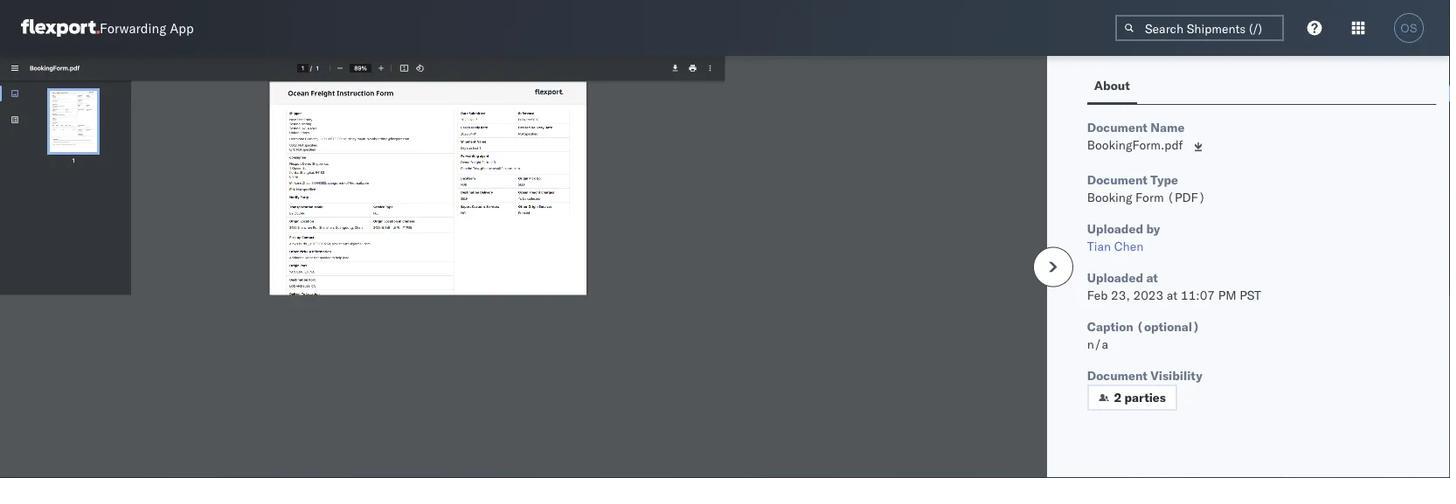 Task type: describe. For each thing, give the bounding box(es) containing it.
1 vertical spatial at
[[1167, 288, 1178, 303]]

os
[[1401, 21, 1418, 35]]

uploaded by tian chen
[[1088, 221, 1161, 254]]

tian
[[1088, 239, 1112, 254]]

flexport. image
[[21, 19, 100, 37]]

uploaded at feb 23, 2023 at 11:07 pm pst
[[1088, 270, 1262, 303]]

name
[[1151, 120, 1185, 135]]

uploaded for 23,
[[1088, 270, 1144, 286]]

(pdf)
[[1168, 190, 1206, 205]]

document visibility
[[1088, 368, 1203, 384]]

parties
[[1125, 390, 1167, 405]]

os button
[[1390, 8, 1430, 48]]

n/a
[[1088, 337, 1109, 352]]

caption (optional) n/a
[[1088, 319, 1201, 352]]

about
[[1095, 78, 1131, 93]]

document for document visibility
[[1088, 368, 1148, 384]]

11:07
[[1182, 288, 1216, 303]]

pm
[[1219, 288, 1237, 303]]

document for document name
[[1088, 120, 1148, 135]]

document name
[[1088, 120, 1185, 135]]

app
[[170, 20, 194, 36]]

(optional)
[[1137, 319, 1201, 335]]

about button
[[1088, 70, 1138, 104]]

uploaded for chen
[[1088, 221, 1144, 237]]

visibility
[[1151, 368, 1203, 384]]



Task type: vqa. For each thing, say whether or not it's contained in the screenshot.
the topmost Uploaded
yes



Task type: locate. For each thing, give the bounding box(es) containing it.
0 horizontal spatial at
[[1147, 270, 1159, 286]]

bookingform.pdf
[[1088, 137, 1184, 153]]

at right 2023
[[1167, 288, 1178, 303]]

chen
[[1115, 239, 1144, 254]]

1 uploaded from the top
[[1088, 221, 1144, 237]]

1 document from the top
[[1088, 120, 1148, 135]]

caption
[[1088, 319, 1134, 335]]

uploaded
[[1088, 221, 1144, 237], [1088, 270, 1144, 286]]

pst
[[1240, 288, 1262, 303]]

uploaded up 23, at bottom right
[[1088, 270, 1144, 286]]

0 vertical spatial uploaded
[[1088, 221, 1144, 237]]

2 parties button
[[1088, 385, 1178, 411]]

2 vertical spatial document
[[1088, 368, 1148, 384]]

forwarding
[[100, 20, 166, 36]]

booking
[[1088, 190, 1133, 205]]

2 document from the top
[[1088, 172, 1148, 188]]

1 vertical spatial uploaded
[[1088, 270, 1144, 286]]

2
[[1115, 390, 1122, 405]]

uploaded inside the uploaded at feb 23, 2023 at 11:07 pm pst
[[1088, 270, 1144, 286]]

feb
[[1088, 288, 1109, 303]]

type
[[1151, 172, 1179, 188]]

document up 2
[[1088, 368, 1148, 384]]

document for document type booking form (pdf)
[[1088, 172, 1148, 188]]

1 vertical spatial document
[[1088, 172, 1148, 188]]

2023
[[1134, 288, 1164, 303]]

Search Shipments (/) text field
[[1116, 15, 1285, 41]]

2 parties
[[1115, 390, 1167, 405]]

at
[[1147, 270, 1159, 286], [1167, 288, 1178, 303]]

document type booking form (pdf)
[[1088, 172, 1206, 205]]

3 document from the top
[[1088, 368, 1148, 384]]

1 horizontal spatial at
[[1167, 288, 1178, 303]]

document inside document type booking form (pdf)
[[1088, 172, 1148, 188]]

at up 2023
[[1147, 270, 1159, 286]]

document up bookingform.pdf
[[1088, 120, 1148, 135]]

0 vertical spatial document
[[1088, 120, 1148, 135]]

forwarding app link
[[21, 19, 194, 37]]

forwarding app
[[100, 20, 194, 36]]

0 vertical spatial at
[[1147, 270, 1159, 286]]

23,
[[1112, 288, 1131, 303]]

by
[[1147, 221, 1161, 237]]

uploaded inside uploaded by tian chen
[[1088, 221, 1144, 237]]

uploaded up chen
[[1088, 221, 1144, 237]]

document up booking
[[1088, 172, 1148, 188]]

2 uploaded from the top
[[1088, 270, 1144, 286]]

document
[[1088, 120, 1148, 135], [1088, 172, 1148, 188], [1088, 368, 1148, 384]]

form
[[1136, 190, 1165, 205]]



